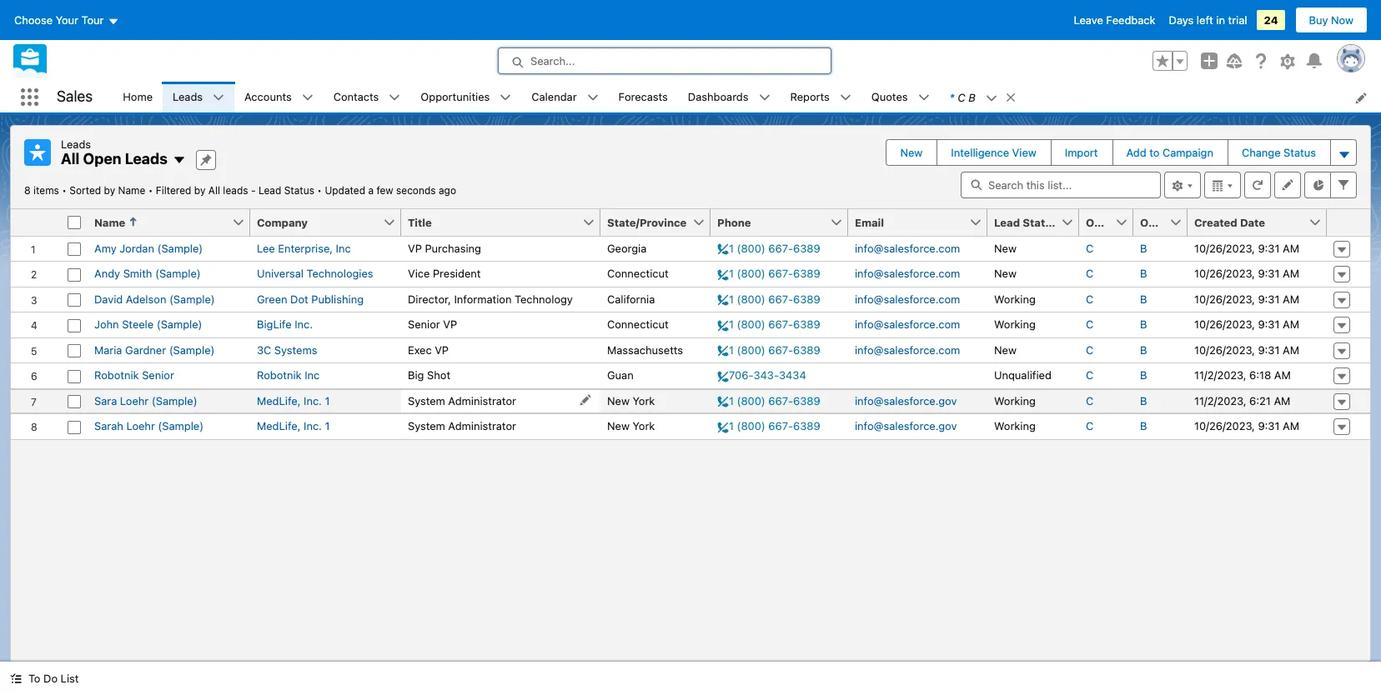 Task type: describe. For each thing, give the bounding box(es) containing it.
c for director, information technology
[[1086, 292, 1094, 306]]

john steele (sample) link
[[94, 317, 202, 333]]

your
[[56, 13, 78, 27]]

big shot
[[408, 369, 451, 382]]

david
[[94, 292, 123, 306]]

(sample) for maria gardner (sample)
[[169, 343, 215, 357]]

0 vertical spatial inc
[[336, 242, 351, 255]]

vp for senior vp
[[443, 318, 457, 331]]

andy smith (sample) link
[[94, 266, 201, 282]]

lee
[[257, 242, 275, 255]]

green dot publishing link
[[257, 292, 364, 308]]

items
[[33, 184, 59, 196]]

10/26/2023, 9:31 am for vice president
[[1195, 267, 1300, 280]]

medlife, inc. 1 for sarah loehr (sample)
[[257, 420, 330, 433]]

c for vp purchasing
[[1086, 242, 1094, 255]]

text default image for contacts
[[389, 92, 401, 104]]

4 click to dial disabled image from the top
[[718, 317, 821, 333]]

universal
[[257, 267, 304, 280]]

intelligence
[[951, 146, 1010, 159]]

reports link
[[781, 82, 840, 113]]

filtered
[[156, 184, 191, 196]]

working for system administrator
[[995, 420, 1036, 433]]

dashboards
[[688, 90, 749, 103]]

am for director, information technology
[[1283, 292, 1300, 306]]

9:31 for vice president
[[1259, 267, 1280, 280]]

opportunities link
[[411, 82, 500, 113]]

choose your tour
[[14, 13, 104, 27]]

3 working from the top
[[995, 394, 1036, 408]]

state/province
[[607, 216, 687, 229]]

c link for vice president
[[1086, 266, 1094, 282]]

company button
[[250, 209, 383, 236]]

accounts
[[245, 90, 292, 103]]

phone element
[[711, 209, 859, 237]]

amy
[[94, 242, 117, 255]]

10/26/2023, for senior vp
[[1195, 318, 1256, 331]]

10/26/2023, for vice president
[[1195, 267, 1256, 280]]

biglife inc. link
[[257, 317, 313, 333]]

change
[[1242, 146, 1281, 159]]

(sample) for amy jordan (sample)
[[157, 242, 203, 255]]

c link for big shot
[[1086, 368, 1094, 384]]

john
[[94, 318, 119, 331]]

c link for vp purchasing
[[1086, 241, 1094, 257]]

contacts list item
[[323, 82, 411, 113]]

email element
[[849, 209, 998, 237]]

lead status
[[995, 216, 1058, 229]]

to
[[1150, 146, 1160, 159]]

left
[[1197, 13, 1214, 27]]

working for director, information technology
[[995, 292, 1036, 306]]

big
[[408, 369, 424, 382]]

medlife, for sara loehr (sample)
[[257, 394, 301, 408]]

2 system from the top
[[408, 420, 445, 433]]

1 horizontal spatial leads
[[125, 150, 168, 168]]

1 vertical spatial inc.
[[304, 394, 322, 408]]

text default image up all open leads status
[[173, 154, 186, 167]]

24
[[1264, 13, 1279, 27]]

add to campaign
[[1127, 146, 1214, 159]]

10/26/2023, 9:31 am for system administrator
[[1195, 420, 1300, 433]]

text default image for accounts
[[302, 92, 313, 104]]

technology
[[515, 292, 573, 306]]

1 for sarah loehr (sample)
[[325, 420, 330, 433]]

b link for system administrator
[[1141, 419, 1148, 435]]

6:18
[[1250, 369, 1272, 382]]

status for lead status
[[1023, 216, 1058, 229]]

b for senior vp
[[1141, 318, 1148, 331]]

universal technologies link
[[257, 266, 373, 282]]

campaign
[[1163, 146, 1214, 159]]

new york for sarah loehr (sample)
[[607, 420, 655, 433]]

guan
[[607, 369, 634, 382]]

am for system administrator
[[1283, 420, 1300, 433]]

change status
[[1242, 146, 1317, 159]]

0 vertical spatial lead
[[259, 184, 281, 196]]

10/26/2023, 9:31 am for vp purchasing
[[1195, 242, 1300, 255]]

home
[[123, 90, 153, 103]]

1 for sara loehr (sample)
[[325, 394, 330, 408]]

biglife
[[257, 318, 292, 331]]

title
[[408, 216, 432, 229]]

gardner
[[125, 343, 166, 357]]

sales
[[57, 88, 93, 105]]

days
[[1169, 13, 1194, 27]]

universal technologies
[[257, 267, 373, 280]]

action image
[[1327, 209, 1371, 236]]

1 click to dial disabled image from the top
[[718, 241, 821, 257]]

georgia
[[607, 242, 647, 255]]

10/26/2023, for exec vp
[[1195, 343, 1256, 357]]

york for sarah loehr (sample)
[[633, 420, 655, 433]]

info@salesforce.gov for 10/26/2023, 9:31 am
[[855, 420, 957, 433]]

exec
[[408, 343, 432, 357]]

robotnik inc link
[[257, 368, 320, 384]]

9:31 for vp purchasing
[[1259, 242, 1280, 255]]

1 by from the left
[[104, 184, 115, 196]]

vp for exec vp
[[435, 343, 449, 357]]

7 c link from the top
[[1086, 393, 1094, 410]]

text default image inside list item
[[986, 92, 998, 104]]

10/26/2023, 9:31 am for director, information technology
[[1195, 292, 1300, 306]]

senior vp
[[408, 318, 457, 331]]

dot
[[290, 292, 308, 306]]

contacts
[[333, 90, 379, 103]]

phone button
[[711, 209, 830, 236]]

0 horizontal spatial leads
[[61, 138, 91, 151]]

phone
[[718, 216, 751, 229]]

all open leads|leads|list view element
[[10, 125, 1372, 662]]

quotes link
[[862, 82, 918, 113]]

home link
[[113, 82, 163, 113]]

5 click to dial disabled image from the top
[[718, 343, 821, 359]]

import
[[1065, 146, 1098, 159]]

2 by from the left
[[194, 184, 206, 196]]

(sample) for andy smith (sample)
[[155, 267, 201, 280]]

to
[[28, 672, 40, 686]]

action element
[[1327, 209, 1371, 237]]

to do list button
[[0, 662, 89, 696]]

list item containing *
[[940, 82, 1024, 113]]

add to campaign button
[[1113, 140, 1227, 165]]

connecticut for president
[[607, 267, 669, 280]]

calendar
[[532, 90, 577, 103]]

text default image for leads
[[213, 92, 225, 104]]

medlife, inc. 1 link for sara loehr (sample)
[[257, 393, 330, 410]]

b link for senior vp
[[1141, 317, 1148, 333]]

vice president
[[408, 267, 481, 280]]

(sample) for david adelson (sample)
[[169, 292, 215, 306]]

all open leads status
[[24, 184, 325, 196]]

medlife, for sarah loehr (sample)
[[257, 420, 301, 433]]

green dot publishing
[[257, 292, 364, 306]]

text default image inside to do list button
[[10, 674, 22, 685]]

3c
[[257, 343, 271, 357]]

b for director, information technology
[[1141, 292, 1148, 306]]

9:31 for director, information technology
[[1259, 292, 1280, 306]]

b link for exec vp
[[1141, 343, 1148, 359]]

*
[[950, 91, 955, 104]]

Search All Open Leads list view. search field
[[961, 171, 1161, 198]]

11/2/2023, 6:18 am
[[1195, 369, 1291, 382]]

1 administrator from the top
[[448, 394, 516, 408]]

b link for vp purchasing
[[1141, 241, 1148, 257]]

1 vertical spatial cell
[[849, 363, 988, 388]]

sarah loehr (sample) link
[[94, 419, 204, 435]]

buy now
[[1310, 13, 1354, 27]]

0 vertical spatial vp
[[408, 242, 422, 255]]

info@salesforce.com for vice president
[[855, 267, 961, 280]]

all open leads grid
[[11, 209, 1371, 440]]

11/2/2023, 6:21 am
[[1195, 394, 1291, 408]]

list containing home
[[113, 82, 1382, 113]]

sara loehr (sample)
[[94, 394, 197, 408]]

seconds
[[396, 184, 436, 196]]

lee enterprise, inc
[[257, 242, 351, 255]]

info@salesforce.com for vp purchasing
[[855, 242, 961, 255]]

11/2/2023, for 11/2/2023, 6:18 am
[[1195, 369, 1247, 382]]

robotnik for robotnik inc
[[257, 369, 302, 382]]

inc. for system
[[304, 420, 322, 433]]

2 system administrator from the top
[[408, 420, 516, 433]]

vp purchasing
[[408, 242, 481, 255]]

david adelson (sample)
[[94, 292, 215, 306]]

steele
[[122, 318, 154, 331]]

10/26/2023, 9:31 am for exec vp
[[1195, 343, 1300, 357]]

am for big shot
[[1275, 369, 1291, 382]]

c for big shot
[[1086, 369, 1094, 382]]

email
[[855, 216, 884, 229]]

am for senior vp
[[1283, 318, 1300, 331]]

lead status button
[[988, 209, 1061, 236]]

systems
[[274, 343, 317, 357]]

robotnik for robotnik senior
[[94, 369, 139, 382]]

quotes
[[872, 90, 908, 103]]

shot
[[427, 369, 451, 382]]



Task type: vqa. For each thing, say whether or not it's contained in the screenshot.
text default icon corresponding to Accounts
no



Task type: locate. For each thing, give the bounding box(es) containing it.
leads link
[[163, 82, 213, 113]]

medlife,
[[257, 394, 301, 408], [257, 420, 301, 433]]

c link for director, information technology
[[1086, 292, 1094, 308]]

(sample) right gardner
[[169, 343, 215, 357]]

1 11/2/2023, from the top
[[1195, 369, 1247, 382]]

1 vertical spatial name
[[94, 216, 125, 229]]

2 new york from the top
[[607, 420, 655, 433]]

1 working from the top
[[995, 292, 1036, 306]]

president
[[433, 267, 481, 280]]

c for senior vp
[[1086, 318, 1094, 331]]

dashboards link
[[678, 82, 759, 113]]

text default image left *
[[918, 92, 930, 104]]

1 10/26/2023, from the top
[[1195, 242, 1256, 255]]

0 vertical spatial senior
[[408, 318, 440, 331]]

text default image for opportunities
[[500, 92, 512, 104]]

sorted
[[69, 184, 101, 196]]

california
[[607, 292, 655, 306]]

to do list
[[28, 672, 79, 686]]

b for system administrator
[[1141, 420, 1148, 433]]

3 • from the left
[[317, 184, 322, 196]]

name element
[[88, 209, 260, 237]]

2 10/26/2023, 9:31 am from the top
[[1195, 267, 1300, 280]]

text default image left accounts link
[[213, 92, 225, 104]]

c for system administrator
[[1086, 420, 1094, 433]]

contacts link
[[323, 82, 389, 113]]

item number element
[[11, 209, 61, 237]]

amy jordan (sample) link
[[94, 241, 203, 257]]

1 robotnik from the left
[[94, 369, 139, 382]]

state/province button
[[601, 209, 693, 236]]

8 click to dial disabled image from the top
[[718, 419, 821, 435]]

(sample) for john steele (sample)
[[157, 318, 202, 331]]

loehr for sara
[[120, 394, 149, 408]]

10/26/2023, for director, information technology
[[1195, 292, 1256, 306]]

2 administrator from the top
[[448, 420, 516, 433]]

10/26/2023,
[[1195, 242, 1256, 255], [1195, 267, 1256, 280], [1195, 292, 1256, 306], [1195, 318, 1256, 331], [1195, 343, 1256, 357], [1195, 420, 1256, 433]]

1 vertical spatial 1
[[325, 420, 330, 433]]

-
[[251, 184, 256, 196]]

tour
[[81, 13, 104, 27]]

9:31 for senior vp
[[1259, 318, 1280, 331]]

5 10/26/2023, 9:31 am from the top
[[1195, 343, 1300, 357]]

* c b
[[950, 91, 976, 104]]

state/province element
[[601, 209, 721, 237]]

1 vertical spatial loehr
[[126, 420, 155, 433]]

5 c link from the top
[[1086, 343, 1094, 359]]

dashboards list item
[[678, 82, 781, 113]]

4 9:31 from the top
[[1259, 318, 1280, 331]]

c for vice president
[[1086, 267, 1094, 280]]

adelson
[[126, 292, 166, 306]]

robotnik down 3c systems link
[[257, 369, 302, 382]]

2 • from the left
[[148, 184, 153, 196]]

0 vertical spatial status
[[1284, 146, 1317, 159]]

trial
[[1229, 13, 1248, 27]]

am for vp purchasing
[[1283, 242, 1300, 255]]

1 medlife, inc. 1 from the top
[[257, 394, 330, 408]]

by right sorted
[[104, 184, 115, 196]]

am for vice president
[[1283, 267, 1300, 280]]

info@salesforce.com link for senior vp
[[855, 317, 961, 333]]

medlife, inc. 1 link for sarah loehr (sample)
[[257, 419, 330, 435]]

(sample) inside "link"
[[157, 242, 203, 255]]

10/26/2023, for system administrator
[[1195, 420, 1256, 433]]

0 vertical spatial medlife, inc. 1 link
[[257, 393, 330, 410]]

6 10/26/2023, from the top
[[1195, 420, 1256, 433]]

few
[[377, 184, 394, 196]]

calendar link
[[522, 82, 587, 113]]

1 vertical spatial status
[[284, 184, 315, 196]]

text default image
[[213, 92, 225, 104], [302, 92, 313, 104], [500, 92, 512, 104], [587, 92, 599, 104], [918, 92, 930, 104], [986, 92, 998, 104], [10, 674, 22, 685]]

0 horizontal spatial all
[[61, 150, 80, 168]]

robotnik down maria
[[94, 369, 139, 382]]

info@salesforce.gov
[[855, 394, 957, 408], [855, 420, 957, 433]]

2 working from the top
[[995, 318, 1036, 331]]

text default image for calendar
[[587, 92, 599, 104]]

status inside all open leads grid
[[1023, 216, 1058, 229]]

opportunities list item
[[411, 82, 522, 113]]

group
[[1153, 51, 1188, 71]]

leads right home at the left top of the page
[[173, 90, 203, 103]]

2 medlife, inc. 1 link from the top
[[257, 419, 330, 435]]

text default image inside 'opportunities' list item
[[500, 92, 512, 104]]

info@salesforce.com link for vice president
[[855, 266, 961, 282]]

2 vertical spatial status
[[1023, 216, 1058, 229]]

all left open
[[61, 150, 80, 168]]

opportunities
[[421, 90, 490, 103]]

york for sara loehr (sample)
[[633, 394, 655, 408]]

text default image right accounts
[[302, 92, 313, 104]]

4 10/26/2023, 9:31 am from the top
[[1195, 318, 1300, 331]]

vp up the vice
[[408, 242, 422, 255]]

by right filtered
[[194, 184, 206, 196]]

• left filtered
[[148, 184, 153, 196]]

reports
[[791, 90, 830, 103]]

purchasing
[[425, 242, 481, 255]]

senior down maria gardner (sample) link
[[142, 369, 174, 382]]

connecticut up the california
[[607, 267, 669, 280]]

9:31
[[1259, 242, 1280, 255], [1259, 267, 1280, 280], [1259, 292, 1280, 306], [1259, 318, 1280, 331], [1259, 343, 1280, 357], [1259, 420, 1280, 433]]

1 vertical spatial 11/2/2023,
[[1195, 394, 1247, 408]]

11/2/2023, down the 11/2/2023, 6:18 am
[[1195, 394, 1247, 408]]

2 1 from the top
[[325, 420, 330, 433]]

0 vertical spatial name
[[118, 184, 146, 196]]

2 info@salesforce.com link from the top
[[855, 266, 961, 282]]

None search field
[[961, 171, 1161, 198]]

list
[[113, 82, 1382, 113]]

0 horizontal spatial senior
[[142, 369, 174, 382]]

0 vertical spatial system administrator
[[408, 394, 516, 408]]

2 11/2/2023, from the top
[[1195, 394, 1247, 408]]

0 vertical spatial medlife,
[[257, 394, 301, 408]]

title element
[[401, 209, 611, 237]]

feedback
[[1107, 13, 1156, 27]]

leave
[[1074, 13, 1104, 27]]

1 b link from the top
[[1141, 241, 1148, 257]]

text default image right * c b
[[986, 92, 998, 104]]

1 system from the top
[[408, 394, 445, 408]]

vp
[[408, 242, 422, 255], [443, 318, 457, 331], [435, 343, 449, 357]]

0 vertical spatial new york
[[607, 394, 655, 408]]

1 vertical spatial medlife,
[[257, 420, 301, 433]]

2 horizontal spatial •
[[317, 184, 322, 196]]

text default image right the reports
[[840, 92, 852, 104]]

intelligence view
[[951, 146, 1037, 159]]

unqualified
[[995, 369, 1052, 382]]

text default image inside the quotes list item
[[918, 92, 930, 104]]

1 vertical spatial senior
[[142, 369, 174, 382]]

0 vertical spatial 11/2/2023,
[[1195, 369, 1247, 382]]

(sample) up sarah loehr (sample)
[[152, 394, 197, 408]]

2 9:31 from the top
[[1259, 267, 1280, 280]]

2 click to dial disabled image from the top
[[718, 266, 821, 282]]

1 info@salesforce.com link from the top
[[855, 241, 961, 257]]

1 vertical spatial system
[[408, 420, 445, 433]]

8 b link from the top
[[1141, 419, 1148, 435]]

c link for senior vp
[[1086, 317, 1094, 333]]

(sample) up david adelson (sample)
[[155, 267, 201, 280]]

status for change status
[[1284, 146, 1317, 159]]

1 vertical spatial connecticut
[[607, 318, 669, 331]]

company element
[[250, 209, 411, 237]]

new york for sara loehr (sample)
[[607, 394, 655, 408]]

10/26/2023, for vp purchasing
[[1195, 242, 1256, 255]]

leads image
[[24, 139, 51, 166]]

0 horizontal spatial lead
[[259, 184, 281, 196]]

new inside new button
[[901, 146, 923, 159]]

all left the leads
[[208, 184, 220, 196]]

status
[[1284, 146, 1317, 159], [284, 184, 315, 196], [1023, 216, 1058, 229]]

none search field inside all open leads|leads|list view element
[[961, 171, 1161, 198]]

11/2/2023, up 11/2/2023, 6:21 am
[[1195, 369, 1247, 382]]

leads right the leads icon
[[61, 138, 91, 151]]

text default image left calendar link
[[500, 92, 512, 104]]

inc down "systems"
[[305, 369, 320, 382]]

sarah loehr (sample)
[[94, 420, 204, 433]]

1 vertical spatial info@salesforce.gov
[[855, 420, 957, 433]]

created date
[[1195, 216, 1266, 229]]

0 horizontal spatial status
[[284, 184, 315, 196]]

senior inside robotnik senior link
[[142, 369, 174, 382]]

(sample)
[[157, 242, 203, 255], [155, 267, 201, 280], [169, 292, 215, 306], [157, 318, 202, 331], [169, 343, 215, 357], [152, 394, 197, 408], [158, 420, 204, 433]]

3 10/26/2023, from the top
[[1195, 292, 1256, 306]]

status down search all open leads list view. search box
[[1023, 216, 1058, 229]]

text default image inside leads list item
[[213, 92, 225, 104]]

(sample) down name element
[[157, 242, 203, 255]]

0 vertical spatial info@salesforce.gov link
[[855, 393, 957, 410]]

am for exec vp
[[1283, 343, 1300, 357]]

3 click to dial disabled image from the top
[[718, 292, 821, 308]]

10/26/2023, 9:31 am for senior vp
[[1195, 318, 1300, 331]]

cell
[[61, 209, 88, 237], [849, 363, 988, 388]]

1 vertical spatial all
[[208, 184, 220, 196]]

• left updated
[[317, 184, 322, 196]]

senior
[[408, 318, 440, 331], [142, 369, 174, 382]]

3c systems link
[[257, 343, 317, 359]]

10/26/2023, 9:31 am
[[1195, 242, 1300, 255], [1195, 267, 1300, 280], [1195, 292, 1300, 306], [1195, 318, 1300, 331], [1195, 343, 1300, 357], [1195, 420, 1300, 433]]

loehr for sarah
[[126, 420, 155, 433]]

loehr
[[120, 394, 149, 408], [126, 420, 155, 433]]

director, information technology
[[408, 292, 573, 306]]

text default image
[[1005, 92, 1017, 103], [389, 92, 401, 104], [759, 92, 771, 104], [840, 92, 852, 104], [173, 154, 186, 167]]

4 info@salesforce.com from the top
[[855, 318, 961, 331]]

1 c link from the top
[[1086, 241, 1094, 257]]

1 york from the top
[[633, 394, 655, 408]]

now
[[1332, 13, 1354, 27]]

0 vertical spatial 1
[[325, 394, 330, 408]]

2 medlife, from the top
[[257, 420, 301, 433]]

7 b link from the top
[[1141, 393, 1148, 410]]

inc. for senior
[[295, 318, 313, 331]]

2 info@salesforce.gov from the top
[[855, 420, 957, 433]]

1 vertical spatial info@salesforce.gov link
[[855, 419, 957, 435]]

5 9:31 from the top
[[1259, 343, 1280, 357]]

2 connecticut from the top
[[607, 318, 669, 331]]

6 b link from the top
[[1141, 368, 1148, 384]]

robotnik inside 'link'
[[257, 369, 302, 382]]

1 vertical spatial administrator
[[448, 420, 516, 433]]

info@salesforce.gov for 11/2/2023, 6:21 am
[[855, 394, 957, 408]]

status up company
[[284, 184, 315, 196]]

9:31 for exec vp
[[1259, 343, 1280, 357]]

leads
[[173, 90, 203, 103], [61, 138, 91, 151], [125, 150, 168, 168]]

5 b link from the top
[[1141, 343, 1148, 359]]

sara
[[94, 394, 117, 408]]

(sample) for sara loehr (sample)
[[152, 394, 197, 408]]

1 horizontal spatial all
[[208, 184, 220, 196]]

name
[[118, 184, 146, 196], [94, 216, 125, 229]]

text default image right * c b
[[1005, 92, 1017, 103]]

info@salesforce.com link for director, information technology
[[855, 292, 961, 308]]

3 info@salesforce.com link from the top
[[855, 292, 961, 308]]

4 10/26/2023, from the top
[[1195, 318, 1256, 331]]

owner first name element
[[1080, 209, 1144, 237]]

loehr down robotnik senior link at the left
[[120, 394, 149, 408]]

robotnik senior
[[94, 369, 174, 382]]

6 9:31 from the top
[[1259, 420, 1280, 433]]

2 info@salesforce.com from the top
[[855, 267, 961, 280]]

text default image for dashboards
[[759, 92, 771, 104]]

1 vertical spatial vp
[[443, 318, 457, 331]]

3 info@salesforce.com from the top
[[855, 292, 961, 306]]

1 horizontal spatial inc
[[336, 242, 351, 255]]

(sample) for sarah loehr (sample)
[[158, 420, 204, 433]]

vp down director,
[[443, 318, 457, 331]]

inc up technologies
[[336, 242, 351, 255]]

4 info@salesforce.com link from the top
[[855, 317, 961, 333]]

2 b link from the top
[[1141, 266, 1148, 282]]

1 medlife, inc. 1 link from the top
[[257, 393, 330, 410]]

york
[[633, 394, 655, 408], [633, 420, 655, 433]]

lead right -
[[259, 184, 281, 196]]

title button
[[401, 209, 582, 236]]

1 system administrator from the top
[[408, 394, 516, 408]]

info@salesforce.com link for vp purchasing
[[855, 241, 961, 257]]

4 b link from the top
[[1141, 317, 1148, 333]]

maria gardner (sample)
[[94, 343, 215, 357]]

2 horizontal spatial leads
[[173, 90, 203, 103]]

1 horizontal spatial robotnik
[[257, 369, 302, 382]]

1 vertical spatial system administrator
[[408, 420, 516, 433]]

owner last name element
[[1134, 209, 1198, 237]]

1 info@salesforce.com from the top
[[855, 242, 961, 255]]

0 vertical spatial medlife, inc. 1
[[257, 394, 330, 408]]

created date element
[[1188, 209, 1337, 237]]

item number image
[[11, 209, 61, 236]]

info@salesforce.gov link for 10/26/2023,
[[855, 419, 957, 435]]

5 10/26/2023, from the top
[[1195, 343, 1256, 357]]

0 vertical spatial system
[[408, 394, 445, 408]]

text default image right contacts at the left of the page
[[389, 92, 401, 104]]

maria gardner (sample) link
[[94, 343, 215, 359]]

2 10/26/2023, from the top
[[1195, 267, 1256, 280]]

info@salesforce.com for senior vp
[[855, 318, 961, 331]]

accounts list item
[[235, 82, 323, 113]]

lead down search all open leads list view. search box
[[995, 216, 1020, 229]]

b for exec vp
[[1141, 343, 1148, 357]]

connecticut for vp
[[607, 318, 669, 331]]

forecasts
[[619, 90, 668, 103]]

0 vertical spatial york
[[633, 394, 655, 408]]

text default image right calendar
[[587, 92, 599, 104]]

1 1 from the top
[[325, 394, 330, 408]]

2 horizontal spatial status
[[1284, 146, 1317, 159]]

c for exec vp
[[1086, 343, 1094, 357]]

1 vertical spatial medlife, inc. 1 link
[[257, 419, 330, 435]]

1 info@salesforce.gov from the top
[[855, 394, 957, 408]]

lead status element
[[988, 209, 1090, 237]]

0 vertical spatial info@salesforce.gov
[[855, 394, 957, 408]]

publishing
[[311, 292, 364, 306]]

updated
[[325, 184, 365, 196]]

a
[[368, 184, 374, 196]]

text default image inside dashboards 'list item'
[[759, 92, 771, 104]]

0 vertical spatial administrator
[[448, 394, 516, 408]]

8 c link from the top
[[1086, 419, 1094, 435]]

leads up filtered
[[125, 150, 168, 168]]

list item
[[940, 82, 1024, 113]]

6 click to dial disabled image from the top
[[718, 368, 807, 384]]

vp right exec at the left of page
[[435, 343, 449, 357]]

1 new york from the top
[[607, 394, 655, 408]]

c link for system administrator
[[1086, 419, 1094, 435]]

1 horizontal spatial senior
[[408, 318, 440, 331]]

0 vertical spatial all
[[61, 150, 80, 168]]

senior up exec at the left of page
[[408, 318, 440, 331]]

c link for exec vp
[[1086, 343, 1094, 359]]

0 horizontal spatial •
[[62, 184, 67, 196]]

date
[[1241, 216, 1266, 229]]

5 info@salesforce.com link from the top
[[855, 343, 961, 359]]

b link for big shot
[[1141, 368, 1148, 384]]

leads list item
[[163, 82, 235, 113]]

b for vice president
[[1141, 267, 1148, 280]]

1 horizontal spatial •
[[148, 184, 153, 196]]

name up amy
[[94, 216, 125, 229]]

1 vertical spatial inc
[[305, 369, 320, 382]]

jordan
[[119, 242, 154, 255]]

1 horizontal spatial by
[[194, 184, 206, 196]]

2 vertical spatial vp
[[435, 343, 449, 357]]

add
[[1127, 146, 1147, 159]]

1 medlife, from the top
[[257, 394, 301, 408]]

0 horizontal spatial cell
[[61, 209, 88, 237]]

4 c link from the top
[[1086, 317, 1094, 333]]

text default image inside accounts list item
[[302, 92, 313, 104]]

1 connecticut from the top
[[607, 267, 669, 280]]

working for senior vp
[[995, 318, 1036, 331]]

quotes list item
[[862, 82, 940, 113]]

2 vertical spatial inc.
[[304, 420, 322, 433]]

am
[[1283, 242, 1300, 255], [1283, 267, 1300, 280], [1283, 292, 1300, 306], [1283, 318, 1300, 331], [1283, 343, 1300, 357], [1275, 369, 1291, 382], [1274, 394, 1291, 408], [1283, 420, 1300, 433]]

1 10/26/2023, 9:31 am from the top
[[1195, 242, 1300, 255]]

3 9:31 from the top
[[1259, 292, 1280, 306]]

john steele (sample)
[[94, 318, 202, 331]]

b for big shot
[[1141, 369, 1148, 382]]

1 • from the left
[[62, 184, 67, 196]]

1 vertical spatial lead
[[995, 216, 1020, 229]]

3c systems
[[257, 343, 317, 357]]

2 info@salesforce.gov link from the top
[[855, 419, 957, 435]]

medlife, inc. 1 for sara loehr (sample)
[[257, 394, 330, 408]]

lead inside button
[[995, 216, 1020, 229]]

1 horizontal spatial cell
[[849, 363, 988, 388]]

c
[[958, 91, 966, 104], [1086, 242, 1094, 255], [1086, 267, 1094, 280], [1086, 292, 1094, 306], [1086, 318, 1094, 331], [1086, 343, 1094, 357], [1086, 369, 1094, 382], [1086, 394, 1094, 408], [1086, 420, 1094, 433]]

8 items • sorted by name • filtered by all leads - lead status • updated a few seconds ago
[[24, 184, 456, 196]]

0 horizontal spatial robotnik
[[94, 369, 139, 382]]

3 10/26/2023, 9:31 am from the top
[[1195, 292, 1300, 306]]

enterprise,
[[278, 242, 333, 255]]

loehr down sara loehr (sample) link
[[126, 420, 155, 433]]

6 c link from the top
[[1086, 368, 1094, 384]]

name down all open leads at left
[[118, 184, 146, 196]]

text default image for reports
[[840, 92, 852, 104]]

text default image left reports link
[[759, 92, 771, 104]]

0 vertical spatial loehr
[[120, 394, 149, 408]]

choose your tour button
[[13, 7, 120, 33]]

text default image inside contacts "list item"
[[389, 92, 401, 104]]

b
[[969, 91, 976, 104], [1141, 242, 1148, 255], [1141, 267, 1148, 280], [1141, 292, 1148, 306], [1141, 318, 1148, 331], [1141, 343, 1148, 357], [1141, 369, 1148, 382], [1141, 394, 1148, 408], [1141, 420, 1148, 433]]

6 10/26/2023, 9:31 am from the top
[[1195, 420, 1300, 433]]

(sample) down david adelson (sample) link
[[157, 318, 202, 331]]

3 b link from the top
[[1141, 292, 1148, 308]]

text default image for quotes
[[918, 92, 930, 104]]

• right items
[[62, 184, 67, 196]]

(sample) right adelson
[[169, 292, 215, 306]]

text default image left to
[[10, 674, 22, 685]]

status right change
[[1284, 146, 1317, 159]]

0 vertical spatial connecticut
[[607, 267, 669, 280]]

0 vertical spatial cell
[[61, 209, 88, 237]]

4 working from the top
[[995, 420, 1036, 433]]

11/2/2023, for 11/2/2023, 6:21 am
[[1195, 394, 1247, 408]]

click to dial disabled image
[[718, 241, 821, 257], [718, 266, 821, 282], [718, 292, 821, 308], [718, 317, 821, 333], [718, 343, 821, 359], [718, 368, 807, 384], [718, 393, 821, 410], [718, 419, 821, 435]]

in
[[1217, 13, 1226, 27]]

1 9:31 from the top
[[1259, 242, 1280, 255]]

by
[[104, 184, 115, 196], [194, 184, 206, 196]]

connecticut down the california
[[607, 318, 669, 331]]

info@salesforce.com for director, information technology
[[855, 292, 961, 306]]

0 horizontal spatial by
[[104, 184, 115, 196]]

b for vp purchasing
[[1141, 242, 1148, 255]]

created
[[1195, 216, 1238, 229]]

reports list item
[[781, 82, 862, 113]]

2 robotnik from the left
[[257, 369, 302, 382]]

administrator
[[448, 394, 516, 408], [448, 420, 516, 433]]

(sample) down sara loehr (sample) link
[[158, 420, 204, 433]]

email button
[[849, 209, 970, 236]]

name inside button
[[94, 216, 125, 229]]

1 vertical spatial medlife, inc. 1
[[257, 420, 330, 433]]

2 c link from the top
[[1086, 266, 1094, 282]]

3 c link from the top
[[1086, 292, 1094, 308]]

2 medlife, inc. 1 from the top
[[257, 420, 330, 433]]

0 vertical spatial inc.
[[295, 318, 313, 331]]

2 york from the top
[[633, 420, 655, 433]]

b link for director, information technology
[[1141, 292, 1148, 308]]

b link for vice president
[[1141, 266, 1148, 282]]

0 horizontal spatial inc
[[305, 369, 320, 382]]

calendar list item
[[522, 82, 609, 113]]

text default image inside reports list item
[[840, 92, 852, 104]]

text default image inside calendar list item
[[587, 92, 599, 104]]

info@salesforce.gov link for 11/2/2023,
[[855, 393, 957, 410]]

technologies
[[307, 267, 373, 280]]

leads inside list item
[[173, 90, 203, 103]]

1 vertical spatial york
[[633, 420, 655, 433]]

5 info@salesforce.com from the top
[[855, 343, 961, 357]]

inc inside 'link'
[[305, 369, 320, 382]]

choose
[[14, 13, 53, 27]]

1 horizontal spatial status
[[1023, 216, 1058, 229]]

1 info@salesforce.gov link from the top
[[855, 393, 957, 410]]

1 vertical spatial new york
[[607, 420, 655, 433]]

1 horizontal spatial lead
[[995, 216, 1020, 229]]

accounts link
[[235, 82, 302, 113]]

7 click to dial disabled image from the top
[[718, 393, 821, 410]]

all open leads
[[61, 150, 168, 168]]



